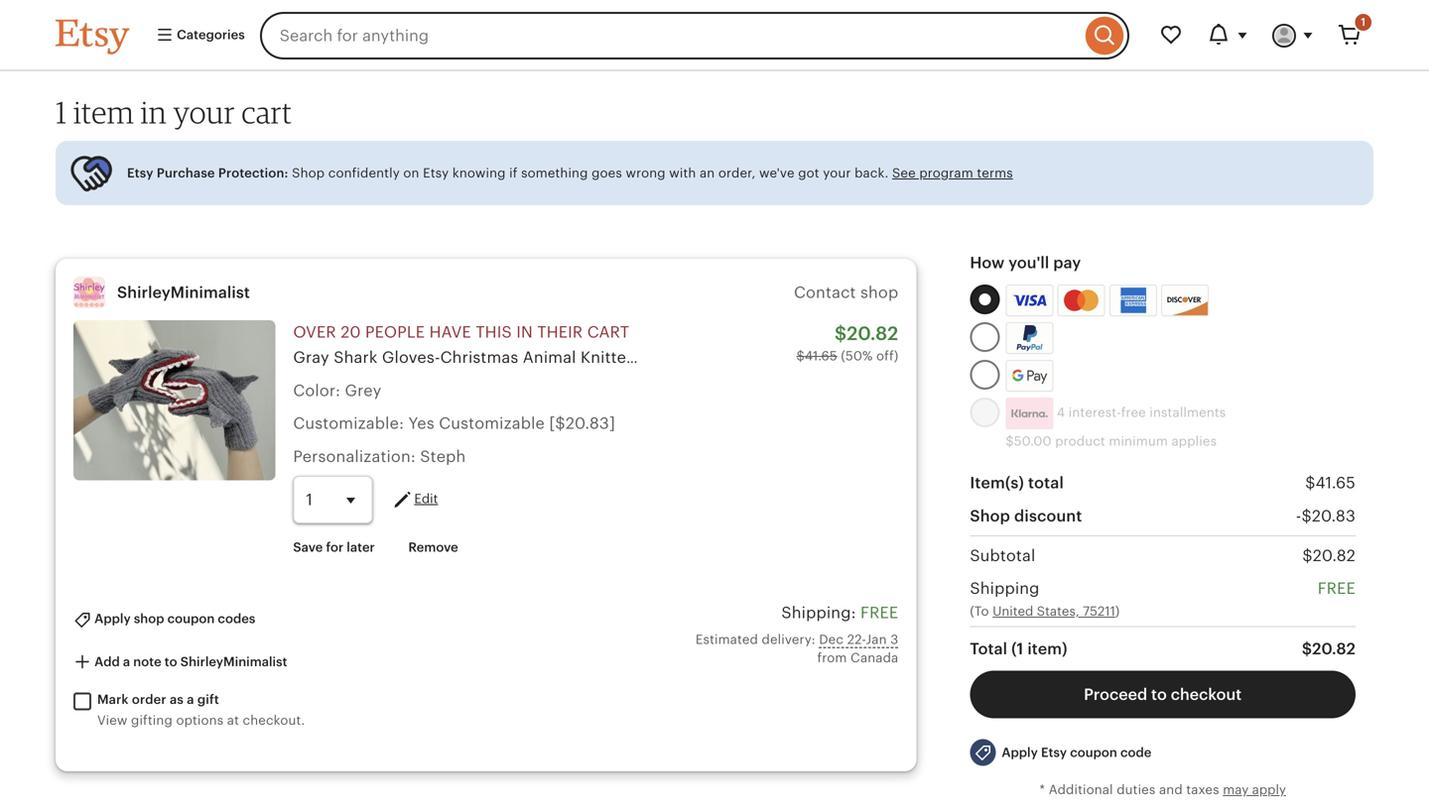 Task type: vqa. For each thing, say whether or not it's contained in the screenshot.
'Vintage'
no



Task type: describe. For each thing, give the bounding box(es) containing it.
an
[[700, 166, 715, 181]]

(50%
[[841, 349, 873, 364]]

$50.00 product minimum applies
[[1006, 434, 1217, 449]]

coupon for etsy
[[1070, 746, 1118, 761]]

over 20 people have this in their cart gray shark gloves-christmas animal knitted gloves,novelty mittens,monster gloves,unisex gloves
[[293, 324, 1057, 367]]

united
[[993, 604, 1034, 619]]

estimated delivery: dec 22-jan 3 from canada
[[696, 633, 899, 666]]

gray shark gloves-christmas animal knitted gloves,novelty mittens,monster gloves,unisex gloves link
[[293, 349, 1057, 367]]

may
[[1223, 783, 1249, 798]]

program
[[919, 166, 974, 181]]

shipping: free
[[782, 605, 899, 623]]

a inside dropdown button
[[123, 655, 130, 670]]

we've
[[759, 166, 795, 181]]

$ 20.82 $ 41.65 (50% off)
[[797, 323, 899, 364]]

to inside button
[[1151, 686, 1167, 704]]

interest-
[[1069, 406, 1121, 420]]

total (1 item)
[[970, 641, 1068, 659]]

color: grey
[[293, 382, 382, 400]]

item
[[73, 94, 134, 131]]

(1
[[1012, 641, 1024, 659]]

jan
[[866, 633, 887, 648]]

customizable
[[439, 415, 545, 433]]

codes
[[218, 612, 255, 627]]

1 vertical spatial your
[[823, 166, 851, 181]]

this
[[476, 324, 512, 342]]

dec 22-jan 3 link
[[819, 633, 899, 648]]

paypal image
[[1009, 326, 1050, 352]]

0 horizontal spatial free
[[861, 605, 899, 623]]

from
[[817, 651, 847, 666]]

20.82 for total (1 item)
[[1312, 641, 1356, 659]]

4
[[1057, 406, 1065, 420]]

edit button
[[390, 488, 438, 512]]

none search field inside categories banner
[[260, 12, 1130, 60]]

color:
[[293, 382, 341, 400]]

shark
[[334, 349, 378, 367]]

$ 20.82 for subtotal
[[1303, 547, 1356, 565]]

shop for apply
[[134, 612, 164, 627]]

at
[[227, 714, 239, 729]]

taxes
[[1186, 783, 1220, 798]]

categories banner
[[20, 0, 1409, 71]]

20.82 for subtotal
[[1313, 547, 1356, 565]]

with
[[669, 166, 696, 181]]

estimated
[[696, 633, 758, 648]]

checkout
[[1171, 686, 1242, 704]]

personalization:
[[293, 448, 416, 466]]

dec
[[819, 633, 844, 648]]

item)
[[1028, 641, 1068, 659]]

on
[[403, 166, 419, 181]]

code
[[1121, 746, 1152, 761]]

off)
[[876, 349, 899, 364]]

Search for anything text field
[[260, 12, 1081, 60]]

(to united states, 75211 )
[[970, 604, 1120, 619]]

0 vertical spatial cart
[[242, 94, 292, 131]]

add a note to shirleyminimalist
[[91, 655, 287, 670]]

knitted
[[581, 349, 637, 367]]

1 for 1
[[1361, 16, 1366, 28]]

as
[[170, 693, 184, 708]]

remove
[[408, 540, 458, 555]]

etsy inside dropdown button
[[1041, 746, 1067, 761]]

0 vertical spatial your
[[173, 94, 235, 131]]

in inside over 20 people have this in their cart gray shark gloves-christmas animal knitted gloves,novelty mittens,monster gloves,unisex gloves
[[516, 324, 533, 342]]

gray shark gloves-christmas animal knitted gloves,novelty mittens,monster gloves,unisex gloves image
[[73, 321, 275, 481]]

0 vertical spatial shirleyminimalist
[[117, 284, 250, 302]]

shop discount
[[970, 508, 1082, 525]]

1 link
[[1326, 12, 1374, 60]]

apply shop coupon codes button
[[59, 602, 270, 638]]

see program terms link
[[892, 166, 1013, 181]]

1 for 1 item in your cart
[[56, 94, 67, 131]]

cart inside over 20 people have this in their cart gray shark gloves-christmas animal knitted gloves,novelty mittens,monster gloves,unisex gloves
[[587, 324, 629, 342]]

categories button
[[141, 18, 254, 54]]

goes
[[592, 166, 622, 181]]

shipping:
[[782, 605, 856, 623]]

- $ 20.83
[[1296, 507, 1356, 525]]

additional
[[1049, 783, 1113, 798]]

total
[[970, 641, 1008, 659]]

gloves,novelty
[[641, 349, 757, 367]]

apply shop coupon codes
[[91, 612, 255, 627]]

apply etsy coupon code button
[[955, 731, 1167, 776]]

google pay image
[[1007, 361, 1052, 391]]

etsy purchase protection: shop confidently on etsy knowing if something goes wrong with an order, we've got your back. see program terms
[[127, 166, 1013, 181]]

customizable:
[[293, 415, 404, 433]]

apply for apply etsy coupon code
[[1002, 746, 1038, 761]]

75211
[[1083, 604, 1116, 619]]

gray
[[293, 349, 329, 367]]

save
[[293, 540, 323, 555]]

proceed
[[1084, 686, 1148, 704]]

yes
[[408, 415, 435, 433]]

free
[[1121, 406, 1146, 420]]

categories
[[174, 27, 245, 42]]

something
[[521, 166, 588, 181]]

item(s) total
[[970, 475, 1064, 493]]

steph
[[420, 448, 466, 466]]

customizable: yes customizable [$20.83]
[[293, 415, 615, 433]]

total
[[1028, 475, 1064, 493]]

0 horizontal spatial shop
[[292, 166, 325, 181]]

over
[[293, 324, 336, 342]]

their
[[537, 324, 583, 342]]

may apply button
[[1223, 782, 1286, 800]]

contact shop button
[[794, 284, 899, 302]]

discount
[[1014, 508, 1082, 525]]

for
[[326, 540, 344, 555]]

wrong
[[626, 166, 666, 181]]



Task type: locate. For each thing, give the bounding box(es) containing it.
view
[[97, 714, 128, 729]]

22-
[[847, 633, 866, 648]]

contact shop
[[794, 284, 899, 302]]

minimum
[[1109, 434, 1168, 449]]

41.65 up 20.83
[[1316, 475, 1356, 492]]

apply for apply shop coupon codes
[[94, 612, 131, 627]]

shirleyminimalist right shirleyminimalist image
[[117, 284, 250, 302]]

-
[[1296, 507, 1302, 525]]

0 vertical spatial to
[[165, 655, 177, 670]]

order
[[132, 693, 166, 708]]

0 vertical spatial 41.65
[[805, 349, 838, 364]]

1 vertical spatial shop
[[970, 508, 1010, 525]]

1 horizontal spatial coupon
[[1070, 746, 1118, 761]]

0 vertical spatial $ 20.82
[[1303, 547, 1356, 565]]

apply
[[1252, 783, 1286, 798]]

edit
[[414, 492, 438, 507]]

etsy left purchase
[[127, 166, 153, 181]]

shop
[[861, 284, 899, 302], [134, 612, 164, 627]]

1 horizontal spatial a
[[187, 693, 194, 708]]

if
[[509, 166, 518, 181]]

0 vertical spatial 1
[[1361, 16, 1366, 28]]

see
[[892, 166, 916, 181]]

None search field
[[260, 12, 1130, 60]]

shop up the note in the bottom left of the page
[[134, 612, 164, 627]]

0 vertical spatial in
[[141, 94, 167, 131]]

1 horizontal spatial shop
[[861, 284, 899, 302]]

1 vertical spatial shop
[[134, 612, 164, 627]]

0 vertical spatial shop
[[861, 284, 899, 302]]

0 horizontal spatial 1
[[56, 94, 67, 131]]

cart up protection:
[[242, 94, 292, 131]]

shop for contact
[[861, 284, 899, 302]]

0 vertical spatial 20.82
[[847, 323, 899, 345]]

3
[[891, 633, 899, 648]]

1 vertical spatial $ 20.82
[[1302, 641, 1356, 659]]

discover image
[[1162, 289, 1210, 318]]

1 vertical spatial 1
[[56, 94, 67, 131]]

[$20.83]
[[549, 415, 615, 433]]

shop right protection:
[[292, 166, 325, 181]]

how you'll pay
[[970, 254, 1081, 272]]

1 vertical spatial free
[[861, 605, 899, 623]]

etsy up *
[[1041, 746, 1067, 761]]

0 horizontal spatial coupon
[[167, 612, 215, 627]]

in right item
[[141, 94, 167, 131]]

1 horizontal spatial in
[[516, 324, 533, 342]]

save for later button
[[278, 530, 390, 566]]

shirleyminimalist inside dropdown button
[[180, 655, 287, 670]]

united states, 75211 button
[[993, 603, 1116, 621]]

apply etsy coupon code
[[1002, 746, 1152, 761]]

1 horizontal spatial your
[[823, 166, 851, 181]]

* additional duties and taxes may apply
[[1040, 783, 1286, 798]]

0 horizontal spatial a
[[123, 655, 130, 670]]

a
[[123, 655, 130, 670], [187, 693, 194, 708]]

got
[[798, 166, 820, 181]]

1
[[1361, 16, 1366, 28], [56, 94, 67, 131]]

purchase
[[157, 166, 215, 181]]

0 horizontal spatial in
[[141, 94, 167, 131]]

$ 20.82
[[1303, 547, 1356, 565], [1302, 641, 1356, 659]]

1 horizontal spatial 41.65
[[1316, 475, 1356, 492]]

1 vertical spatial a
[[187, 693, 194, 708]]

product
[[1055, 434, 1106, 449]]

0 horizontal spatial to
[[165, 655, 177, 670]]

1 vertical spatial to
[[1151, 686, 1167, 704]]

contact
[[794, 284, 856, 302]]

shirleyminimalist
[[117, 284, 250, 302], [180, 655, 287, 670]]

free down 20.83
[[1318, 580, 1356, 598]]

20.82
[[847, 323, 899, 345], [1313, 547, 1356, 565], [1312, 641, 1356, 659]]

confidently
[[328, 166, 400, 181]]

coupon for shop
[[167, 612, 215, 627]]

1 inside categories banner
[[1361, 16, 1366, 28]]

1 vertical spatial in
[[516, 324, 533, 342]]

cart up knitted
[[587, 324, 629, 342]]

your right the got
[[823, 166, 851, 181]]

shop down the item(s)
[[970, 508, 1010, 525]]

1 item in your cart
[[56, 94, 292, 131]]

to right the note in the bottom left of the page
[[165, 655, 177, 670]]

to right proceed
[[1151, 686, 1167, 704]]

a inside mark order as a gift view gifting options at checkout.
[[187, 693, 194, 708]]

in right this
[[516, 324, 533, 342]]

american express image
[[1113, 288, 1154, 314]]

animal
[[523, 349, 576, 367]]

0 vertical spatial coupon
[[167, 612, 215, 627]]

applies
[[1172, 434, 1217, 449]]

0 horizontal spatial 41.65
[[805, 349, 838, 364]]

free up jan
[[861, 605, 899, 623]]

41.65 left (50%
[[805, 349, 838, 364]]

2 vertical spatial 20.82
[[1312, 641, 1356, 659]]

$50.00
[[1006, 434, 1052, 449]]

0 vertical spatial apply
[[94, 612, 131, 627]]

shipping
[[970, 580, 1040, 598]]

)
[[1116, 604, 1120, 619]]

41.65
[[805, 349, 838, 364], [1316, 475, 1356, 492]]

mastercard image
[[1061, 288, 1102, 314]]

your
[[173, 94, 235, 131], [823, 166, 851, 181]]

0 horizontal spatial cart
[[242, 94, 292, 131]]

0 vertical spatial shop
[[292, 166, 325, 181]]

you'll
[[1009, 254, 1050, 272]]

terms
[[977, 166, 1013, 181]]

etsy right "on"
[[423, 166, 449, 181]]

subtotal
[[970, 547, 1036, 565]]

shirleyminimalist image
[[73, 277, 105, 309]]

item(s)
[[970, 475, 1024, 493]]

shop right the contact
[[861, 284, 899, 302]]

personalization: steph
[[293, 448, 466, 466]]

(to
[[970, 604, 989, 619]]

to inside dropdown button
[[165, 655, 177, 670]]

checkout.
[[243, 714, 305, 729]]

add
[[94, 655, 120, 670]]

20
[[341, 324, 361, 342]]

your up purchase
[[173, 94, 235, 131]]

a right as
[[187, 693, 194, 708]]

1 vertical spatial coupon
[[1070, 746, 1118, 761]]

states,
[[1037, 604, 1080, 619]]

20.82 inside $ 20.82 $ 41.65 (50% off)
[[847, 323, 899, 345]]

grey
[[345, 382, 382, 400]]

gift
[[197, 693, 219, 708]]

1 horizontal spatial etsy
[[423, 166, 449, 181]]

1 horizontal spatial cart
[[587, 324, 629, 342]]

1 vertical spatial cart
[[587, 324, 629, 342]]

proceed to checkout button
[[970, 672, 1356, 719]]

0 horizontal spatial shop
[[134, 612, 164, 627]]

gifting
[[131, 714, 173, 729]]

0 vertical spatial a
[[123, 655, 130, 670]]

41.65 inside $ 20.82 $ 41.65 (50% off)
[[805, 349, 838, 364]]

cart
[[242, 94, 292, 131], [587, 324, 629, 342]]

$ 20.82 for total (1 item)
[[1302, 641, 1356, 659]]

1 vertical spatial shirleyminimalist
[[180, 655, 287, 670]]

$
[[835, 323, 847, 345], [797, 349, 805, 364], [1305, 475, 1316, 492], [1302, 507, 1312, 525], [1303, 547, 1313, 565], [1302, 641, 1312, 659]]

0 horizontal spatial your
[[173, 94, 235, 131]]

protection:
[[218, 166, 288, 181]]

duties
[[1117, 783, 1156, 798]]

shirleyminimalist down codes
[[180, 655, 287, 670]]

shop inside dropdown button
[[134, 612, 164, 627]]

pay in 4 installments image
[[1006, 398, 1053, 430]]

1 horizontal spatial to
[[1151, 686, 1167, 704]]

gloves,unisex
[[892, 349, 1000, 367]]

free
[[1318, 580, 1356, 598], [861, 605, 899, 623]]

1 vertical spatial 20.82
[[1313, 547, 1356, 565]]

coupon up additional
[[1070, 746, 1118, 761]]

0 horizontal spatial etsy
[[127, 166, 153, 181]]

1 vertical spatial apply
[[1002, 746, 1038, 761]]

1 horizontal spatial 1
[[1361, 16, 1366, 28]]

coupon up add a note to shirleyminimalist
[[167, 612, 215, 627]]

1 horizontal spatial apply
[[1002, 746, 1038, 761]]

0 vertical spatial free
[[1318, 580, 1356, 598]]

1 horizontal spatial shop
[[970, 508, 1010, 525]]

*
[[1040, 783, 1045, 798]]

canada
[[851, 651, 899, 666]]

proceed to checkout
[[1084, 686, 1242, 704]]

2 horizontal spatial etsy
[[1041, 746, 1067, 761]]

1 horizontal spatial free
[[1318, 580, 1356, 598]]

people
[[365, 324, 425, 342]]

a right "add"
[[123, 655, 130, 670]]

1 vertical spatial 41.65
[[1316, 475, 1356, 492]]

pay
[[1053, 254, 1081, 272]]

gloves
[[1004, 349, 1057, 367]]

visa image
[[1013, 292, 1047, 310]]

knowing
[[452, 166, 506, 181]]

0 horizontal spatial apply
[[94, 612, 131, 627]]



